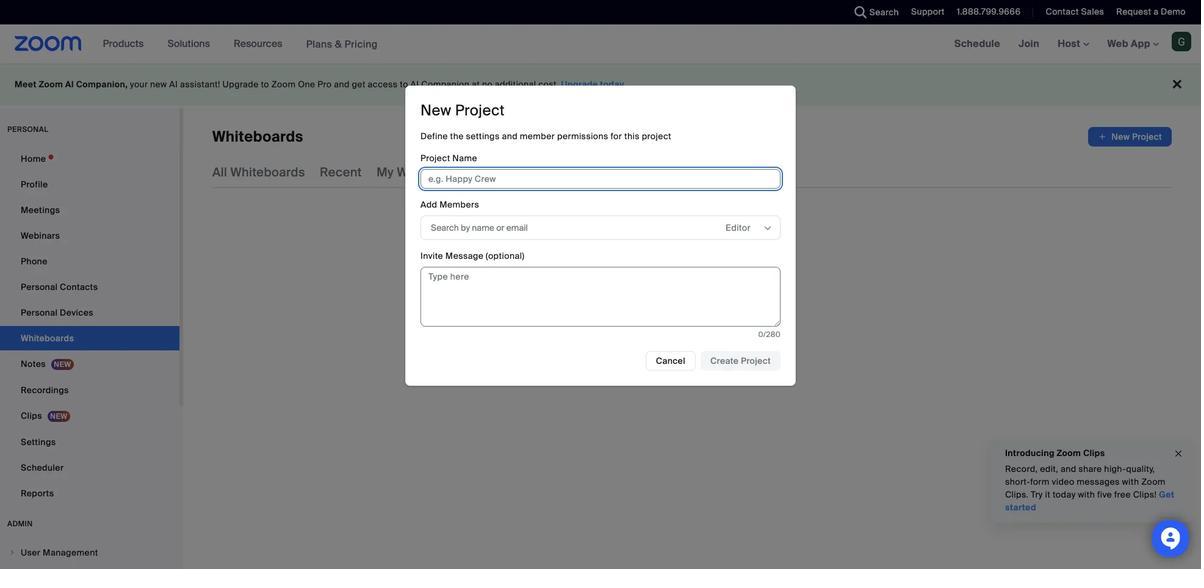 Task type: vqa. For each thing, say whether or not it's contained in the screenshot.
menu item to the bottom
no



Task type: describe. For each thing, give the bounding box(es) containing it.
with inside tabs of all whiteboard page tab list
[[532, 164, 556, 180]]

new project inside 'button'
[[1112, 131, 1163, 142]]

new
[[150, 79, 167, 90]]

phone link
[[0, 249, 180, 274]]

at
[[472, 79, 480, 90]]

editor
[[726, 222, 751, 233]]

settings
[[21, 437, 56, 448]]

whiteboards for my
[[397, 164, 472, 180]]

meetings navigation
[[946, 24, 1202, 64]]

schedule
[[955, 37, 1001, 50]]

introducing zoom clips
[[1006, 448, 1106, 459]]

new inside 'button'
[[1112, 131, 1131, 142]]

cancel
[[656, 355, 686, 366]]

project inside button
[[741, 355, 771, 366]]

create project
[[711, 355, 771, 366]]

support
[[912, 6, 945, 17]]

clips!
[[1134, 489, 1158, 500]]

(optional)
[[486, 250, 525, 261]]

cancel button
[[646, 351, 696, 371]]

reports
[[21, 488, 54, 499]]

meet
[[15, 79, 37, 90]]

high-
[[1105, 464, 1127, 475]]

access
[[368, 79, 398, 90]]

add image
[[1099, 131, 1107, 143]]

create for create project
[[711, 355, 739, 366]]

a
[[1154, 6, 1159, 17]]

meet zoom ai companion, your new ai assistant! upgrade to zoom one pro and get access to ai companion at no additional cost. upgrade today
[[15, 79, 625, 90]]

project inside dialog
[[642, 131, 672, 142]]

members
[[440, 199, 480, 210]]

zoom logo image
[[15, 36, 82, 51]]

meetings link
[[0, 198, 180, 222]]

personal
[[7, 125, 49, 134]]

it
[[1046, 489, 1051, 500]]

trash
[[651, 164, 683, 180]]

messages
[[1078, 476, 1121, 487]]

demo
[[1162, 6, 1187, 17]]

contact sales
[[1046, 6, 1105, 17]]

personal for personal devices
[[21, 307, 58, 318]]

whiteboards application
[[213, 127, 1173, 147]]

define the settings and member permissions for this project
[[421, 131, 672, 142]]

1 horizontal spatial your
[[659, 271, 691, 290]]

2 to from the left
[[400, 79, 409, 90]]

meet zoom ai companion, footer
[[0, 64, 1202, 106]]

shared
[[487, 164, 529, 180]]

meetings
[[21, 205, 60, 216]]

get started link
[[1006, 489, 1175, 513]]

introducing
[[1006, 448, 1055, 459]]

1 ai from the left
[[65, 79, 74, 90]]

add
[[421, 199, 438, 210]]

reports link
[[0, 481, 180, 506]]

home
[[21, 153, 46, 164]]

settings link
[[0, 430, 180, 454]]

profile link
[[0, 172, 180, 197]]

companion,
[[76, 79, 128, 90]]

2 ai from the left
[[169, 79, 178, 90]]

five
[[1098, 489, 1113, 500]]

webinars
[[21, 230, 60, 241]]

upgrade today link
[[562, 79, 625, 90]]

projects
[[698, 164, 746, 180]]

editor button
[[726, 219, 763, 237]]

no
[[482, 79, 493, 90]]

1 upgrade from the left
[[223, 79, 259, 90]]

message
[[446, 250, 484, 261]]

all whiteboards
[[213, 164, 305, 180]]

notes link
[[0, 352, 180, 377]]

create your first project
[[607, 271, 778, 290]]

invite
[[421, 250, 443, 261]]

personal for personal contacts
[[21, 282, 58, 293]]

new inside dialog
[[421, 101, 452, 120]]

one
[[298, 79, 316, 90]]

share
[[1079, 464, 1103, 475]]

add members
[[421, 199, 480, 210]]

1.888.799.9666
[[958, 6, 1021, 17]]

assistant!
[[180, 79, 220, 90]]

sales
[[1082, 6, 1105, 17]]

contact
[[1046, 6, 1080, 17]]

admin
[[7, 519, 33, 529]]

additional
[[495, 79, 537, 90]]

edit,
[[1041, 464, 1059, 475]]

form
[[1031, 476, 1050, 487]]

personal devices link
[[0, 300, 180, 325]]

personal devices
[[21, 307, 93, 318]]

video
[[1053, 476, 1075, 487]]

record,
[[1006, 464, 1039, 475]]

show options image
[[763, 223, 773, 233]]

settings
[[466, 131, 500, 142]]

free
[[1115, 489, 1132, 500]]

product information navigation
[[94, 24, 387, 64]]

contacts
[[60, 282, 98, 293]]

this
[[625, 131, 640, 142]]

1 horizontal spatial with
[[1079, 489, 1096, 500]]

0/280
[[759, 330, 781, 339]]

me
[[559, 164, 578, 180]]



Task type: locate. For each thing, give the bounding box(es) containing it.
join link
[[1010, 24, 1049, 64]]

join
[[1019, 37, 1040, 50]]

1 horizontal spatial today
[[1053, 489, 1077, 500]]

support link
[[903, 0, 948, 24], [912, 6, 945, 17]]

with up free
[[1123, 476, 1140, 487]]

1 horizontal spatial to
[[400, 79, 409, 90]]

2 horizontal spatial with
[[1123, 476, 1140, 487]]

clips up share
[[1084, 448, 1106, 459]]

zoom inside record, edit, and share high-quality, short-form video messages with zoom clips. try it today with five free clips!
[[1142, 476, 1166, 487]]

today inside record, edit, and share high-quality, short-form video messages with zoom clips. try it today with five free clips!
[[1053, 489, 1077, 500]]

shared with me
[[487, 164, 578, 180]]

1 vertical spatial with
[[1123, 476, 1140, 487]]

upgrade
[[223, 79, 259, 90], [562, 79, 598, 90]]

1 vertical spatial project
[[727, 271, 778, 290]]

today inside meet zoom ai companion, footer
[[601, 79, 625, 90]]

zoom right meet
[[39, 79, 63, 90]]

personal menu menu
[[0, 147, 180, 507]]

scheduler link
[[0, 456, 180, 480]]

project right add icon on the top of page
[[1133, 131, 1163, 142]]

0 horizontal spatial create
[[607, 271, 656, 290]]

0 horizontal spatial with
[[532, 164, 556, 180]]

today down video
[[1053, 489, 1077, 500]]

request
[[1117, 6, 1152, 17]]

project inside 'button'
[[1133, 131, 1163, 142]]

clips.
[[1006, 489, 1029, 500]]

0 vertical spatial new project
[[421, 101, 505, 120]]

ai left companion,
[[65, 79, 74, 90]]

companion
[[422, 79, 470, 90]]

1 vertical spatial clips
[[1084, 448, 1106, 459]]

1 vertical spatial create
[[711, 355, 739, 366]]

clips inside personal menu menu
[[21, 410, 42, 421]]

create
[[607, 271, 656, 290], [711, 355, 739, 366]]

1 vertical spatial personal
[[21, 307, 58, 318]]

your inside meet zoom ai companion, footer
[[130, 79, 148, 90]]

new project
[[421, 101, 505, 120], [1112, 131, 1163, 142]]

project name
[[421, 153, 478, 164]]

1 horizontal spatial and
[[502, 131, 518, 142]]

and right settings
[[502, 131, 518, 142]]

plans
[[306, 38, 333, 50]]

personal contacts link
[[0, 275, 180, 299]]

and left get
[[334, 79, 350, 90]]

0 horizontal spatial to
[[261, 79, 269, 90]]

pricing
[[345, 38, 378, 50]]

the
[[450, 131, 464, 142]]

ai left companion
[[411, 79, 419, 90]]

personal
[[21, 282, 58, 293], [21, 307, 58, 318]]

devices
[[60, 307, 93, 318]]

to right access
[[400, 79, 409, 90]]

0 vertical spatial project
[[642, 131, 672, 142]]

your
[[130, 79, 148, 90], [659, 271, 691, 290]]

personal inside "link"
[[21, 282, 58, 293]]

your left new
[[130, 79, 148, 90]]

personal down the phone
[[21, 282, 58, 293]]

new project button
[[1089, 127, 1173, 147]]

project
[[642, 131, 672, 142], [727, 271, 778, 290]]

2 horizontal spatial ai
[[411, 79, 419, 90]]

cost.
[[539, 79, 559, 90]]

and inside record, edit, and share high-quality, short-form video messages with zoom clips. try it today with five free clips!
[[1061, 464, 1077, 475]]

&
[[335, 38, 342, 50]]

clips up the settings
[[21, 410, 42, 421]]

plans & pricing
[[306, 38, 378, 50]]

clips link
[[0, 404, 180, 429]]

get
[[352, 79, 366, 90]]

with down messages
[[1079, 489, 1096, 500]]

0 horizontal spatial today
[[601, 79, 625, 90]]

notes
[[21, 359, 46, 369]]

create inside create project button
[[711, 355, 739, 366]]

permissions
[[558, 131, 609, 142]]

recordings link
[[0, 378, 180, 402]]

0 vertical spatial new
[[421, 101, 452, 120]]

and inside new project dialog
[[502, 131, 518, 142]]

ai right new
[[169, 79, 178, 90]]

personal contacts
[[21, 282, 98, 293]]

project up my whiteboards
[[421, 153, 451, 164]]

and up video
[[1061, 464, 1077, 475]]

0 vertical spatial personal
[[21, 282, 58, 293]]

zoom left one
[[272, 79, 296, 90]]

e.g. Happy Crew text field
[[421, 169, 781, 189]]

3 ai from the left
[[411, 79, 419, 90]]

contact sales link up meetings navigation
[[1046, 6, 1105, 17]]

1 horizontal spatial project
[[727, 271, 778, 290]]

new
[[421, 101, 452, 120], [1112, 131, 1131, 142]]

new project dialog
[[406, 85, 796, 386]]

zoom up clips!
[[1142, 476, 1166, 487]]

1 vertical spatial your
[[659, 271, 691, 290]]

0 horizontal spatial new
[[421, 101, 452, 120]]

whiteboards down project name
[[397, 164, 472, 180]]

0 vertical spatial create
[[607, 271, 656, 290]]

banner
[[0, 24, 1202, 64]]

1 to from the left
[[261, 79, 269, 90]]

1 vertical spatial new
[[1112, 131, 1131, 142]]

invite message (optional)
[[421, 250, 525, 261]]

with left the me
[[532, 164, 556, 180]]

0 horizontal spatial project
[[642, 131, 672, 142]]

project right first
[[727, 271, 778, 290]]

0 horizontal spatial upgrade
[[223, 79, 259, 90]]

today
[[601, 79, 625, 90], [1053, 489, 1077, 500]]

close image
[[1174, 447, 1184, 461]]

0 vertical spatial your
[[130, 79, 148, 90]]

contact sales link up join at the right
[[1037, 0, 1108, 24]]

2 vertical spatial and
[[1061, 464, 1077, 475]]

banner containing schedule
[[0, 24, 1202, 64]]

today up for
[[601, 79, 625, 90]]

2 vertical spatial with
[[1079, 489, 1096, 500]]

new right add icon on the top of page
[[1112, 131, 1131, 142]]

your left first
[[659, 271, 691, 290]]

started
[[1006, 502, 1037, 513]]

to left one
[[261, 79, 269, 90]]

project down 0/280
[[741, 355, 771, 366]]

personal down personal contacts
[[21, 307, 58, 318]]

1 horizontal spatial new project
[[1112, 131, 1163, 142]]

2 upgrade from the left
[[562, 79, 598, 90]]

whiteboards up the all whiteboards
[[213, 127, 303, 146]]

1 horizontal spatial ai
[[169, 79, 178, 90]]

my
[[377, 164, 394, 180]]

upgrade down "product information" navigation
[[223, 79, 259, 90]]

0 horizontal spatial clips
[[21, 410, 42, 421]]

whiteboards right all
[[231, 164, 305, 180]]

2 personal from the top
[[21, 307, 58, 318]]

request a demo link
[[1108, 0, 1202, 24], [1117, 6, 1187, 17]]

name
[[453, 153, 478, 164]]

recordings
[[21, 385, 69, 396]]

my whiteboards
[[377, 164, 472, 180]]

tabs of all whiteboard page tab list
[[213, 156, 746, 188]]

1 vertical spatial today
[[1053, 489, 1077, 500]]

get started
[[1006, 489, 1175, 513]]

webinars link
[[0, 224, 180, 248]]

1 vertical spatial and
[[502, 131, 518, 142]]

admin menu menu
[[0, 541, 180, 569]]

2 horizontal spatial and
[[1061, 464, 1077, 475]]

new project right add icon on the top of page
[[1112, 131, 1163, 142]]

0 horizontal spatial ai
[[65, 79, 74, 90]]

Invite Message (optional) text field
[[421, 267, 781, 327]]

whiteboards
[[213, 127, 303, 146], [231, 164, 305, 180], [397, 164, 472, 180]]

and inside meet zoom ai companion, footer
[[334, 79, 350, 90]]

all
[[213, 164, 227, 180]]

0 vertical spatial with
[[532, 164, 556, 180]]

zoom up edit,
[[1058, 448, 1082, 459]]

0 horizontal spatial your
[[130, 79, 148, 90]]

1 horizontal spatial clips
[[1084, 448, 1106, 459]]

home link
[[0, 147, 180, 171]]

1.888.799.9666 button
[[948, 0, 1024, 24], [958, 6, 1021, 17]]

plans & pricing link
[[306, 38, 378, 50], [306, 38, 378, 50]]

clips
[[21, 410, 42, 421], [1084, 448, 1106, 459]]

for
[[611, 131, 622, 142]]

get
[[1160, 489, 1175, 500]]

create for create your first project
[[607, 271, 656, 290]]

member
[[520, 131, 555, 142]]

request a demo
[[1117, 6, 1187, 17]]

new project up the
[[421, 101, 505, 120]]

recent
[[320, 164, 362, 180]]

schedule link
[[946, 24, 1010, 64]]

scheduler
[[21, 462, 64, 473]]

contact sales link
[[1037, 0, 1108, 24], [1046, 6, 1105, 17]]

Search by name or email,Search by name or email text field
[[431, 219, 701, 237]]

0 vertical spatial and
[[334, 79, 350, 90]]

with
[[532, 164, 556, 180], [1123, 476, 1140, 487], [1079, 489, 1096, 500]]

project up settings
[[455, 101, 505, 120]]

project right this
[[642, 131, 672, 142]]

1 vertical spatial new project
[[1112, 131, 1163, 142]]

starred
[[592, 164, 636, 180]]

0 horizontal spatial new project
[[421, 101, 505, 120]]

1 personal from the top
[[21, 282, 58, 293]]

new project inside dialog
[[421, 101, 505, 120]]

first
[[695, 271, 723, 290]]

0 horizontal spatial and
[[334, 79, 350, 90]]

whiteboards inside application
[[213, 127, 303, 146]]

new up define
[[421, 101, 452, 120]]

whiteboards for all
[[231, 164, 305, 180]]

0 vertical spatial clips
[[21, 410, 42, 421]]

record, edit, and share high-quality, short-form video messages with zoom clips. try it today with five free clips!
[[1006, 464, 1166, 500]]

try
[[1032, 489, 1044, 500]]

1 horizontal spatial upgrade
[[562, 79, 598, 90]]

1 horizontal spatial new
[[1112, 131, 1131, 142]]

1 horizontal spatial create
[[711, 355, 739, 366]]

0 vertical spatial today
[[601, 79, 625, 90]]

upgrade right cost.
[[562, 79, 598, 90]]



